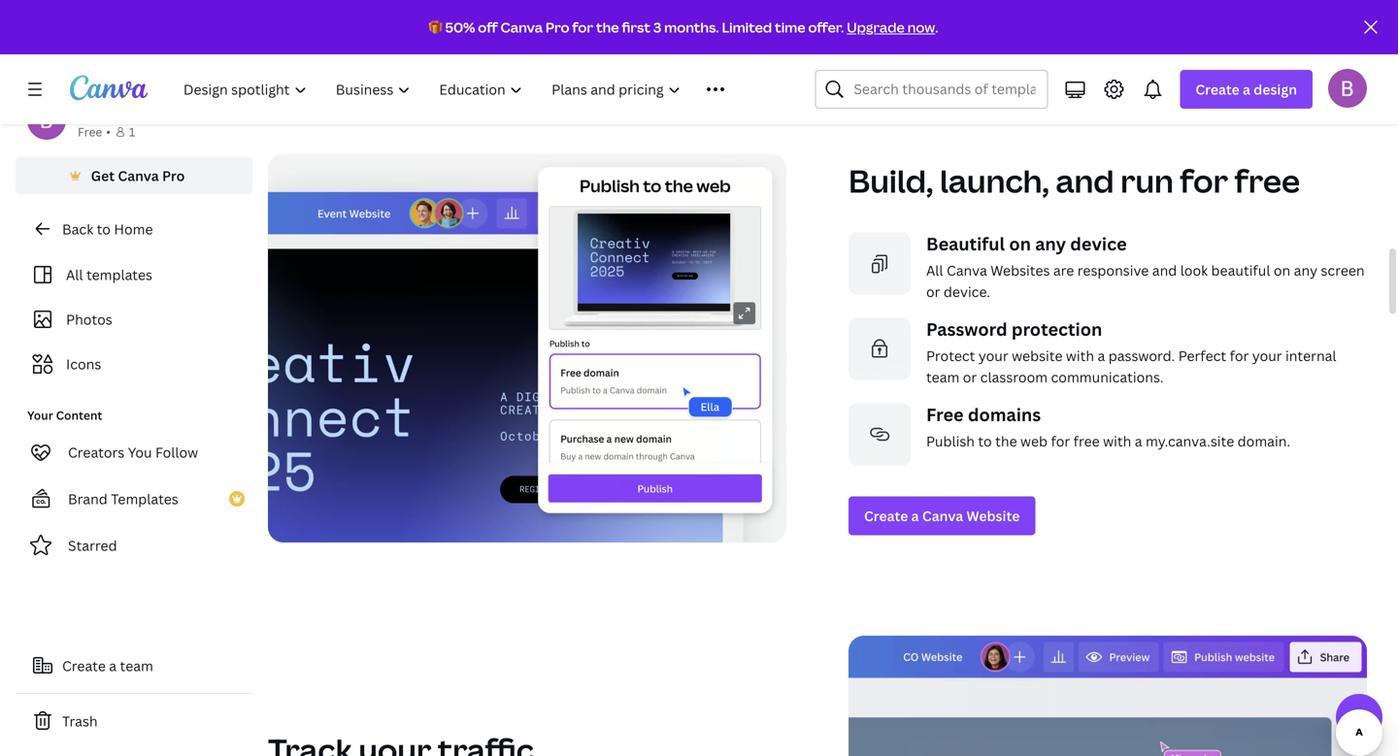 Task type: vqa. For each thing, say whether or not it's contained in the screenshot.
lifted
no



Task type: describe. For each thing, give the bounding box(es) containing it.
50%
[[445, 18, 475, 36]]

Search search field
[[854, 71, 1036, 108]]

a inside dropdown button
[[1243, 80, 1251, 99]]

creators you follow link
[[16, 433, 252, 472]]

with inside password protection protect your website with a password. perfect for your internal team or classroom communications.
[[1066, 347, 1095, 365]]

website for create a canva website link to the left
[[386, 29, 439, 47]]

free inside 'free domains publish to the web for free with a my.canva.site domain.'
[[1074, 432, 1100, 451]]

create for create a design dropdown button
[[1196, 80, 1240, 99]]

.
[[935, 18, 938, 36]]

pro inside "button"
[[162, 167, 185, 185]]

a inside password protection protect your website with a password. perfect for your internal team or classroom communications.
[[1098, 347, 1105, 365]]

and inside beautiful on any device all canva websites are responsive and look beautiful on any screen or device.
[[1153, 261, 1177, 280]]

trash link
[[16, 702, 252, 741]]

team inside "button"
[[120, 657, 153, 675]]

months.
[[664, 18, 719, 36]]

classroom
[[981, 368, 1048, 387]]

for inside password protection protect your website with a password. perfect for your internal team or classroom communications.
[[1230, 347, 1249, 365]]

brand
[[68, 490, 108, 508]]

free domains image
[[849, 404, 911, 466]]

2 your from the left
[[1253, 347, 1282, 365]]

1
[[129, 124, 135, 140]]

brand templates
[[68, 490, 178, 508]]

internal
[[1286, 347, 1337, 365]]

icons link
[[27, 346, 241, 383]]

canva down publish
[[923, 507, 964, 526]]

screen
[[1321, 261, 1365, 280]]

🎁
[[429, 18, 442, 36]]

offer.
[[808, 18, 844, 36]]

upgrade now button
[[847, 18, 935, 36]]

0 horizontal spatial create a canva website link
[[268, 19, 455, 57]]

or inside beautiful on any device all canva websites are responsive and look beautiful on any screen or device.
[[926, 283, 941, 301]]

device.
[[944, 283, 990, 301]]

websites
[[991, 261, 1050, 280]]

canva inside beautiful on any device all canva websites are responsive and look beautiful on any screen or device.
[[947, 261, 987, 280]]

free •
[[78, 124, 111, 140]]

password
[[926, 318, 1008, 342]]

1 horizontal spatial any
[[1294, 261, 1318, 280]]

🎁 50% off canva pro for the first 3 months. limited time offer. upgrade now .
[[429, 18, 938, 36]]

canva right off
[[501, 18, 543, 36]]

your
[[27, 407, 53, 423]]

get canva pro
[[91, 167, 185, 185]]

0 horizontal spatial to
[[97, 220, 111, 238]]

team inside password protection protect your website with a password. perfect for your internal team or classroom communications.
[[926, 368, 960, 387]]

create inside create a team "button"
[[62, 657, 106, 675]]

are
[[1054, 261, 1074, 280]]

communications.
[[1051, 368, 1164, 387]]

0 vertical spatial pro
[[546, 18, 570, 36]]

icons
[[66, 355, 101, 373]]

creators you follow
[[68, 443, 198, 462]]

now
[[908, 18, 935, 36]]

website
[[1012, 347, 1063, 365]]

beautiful
[[926, 232, 1005, 256]]

all templates
[[66, 266, 152, 284]]

back to home
[[62, 220, 153, 238]]

free for •
[[78, 124, 102, 140]]

design
[[1254, 80, 1297, 99]]

create a canva website for create a canva website link to the left
[[284, 29, 439, 47]]

starred
[[68, 537, 117, 555]]

password.
[[1109, 347, 1175, 365]]

time
[[775, 18, 806, 36]]

for inside 'free domains publish to the web for free with a my.canva.site domain.'
[[1051, 432, 1070, 451]]

you
[[128, 443, 152, 462]]

0 horizontal spatial any
[[1035, 232, 1066, 256]]

templates
[[111, 490, 178, 508]]

0 horizontal spatial the
[[596, 18, 619, 36]]

3
[[653, 18, 662, 36]]

create a canva website for the right create a canva website link
[[864, 507, 1020, 526]]

create a design button
[[1180, 70, 1313, 109]]

responsive
[[1078, 261, 1149, 280]]

publish
[[926, 432, 975, 451]]

0 horizontal spatial on
[[1009, 232, 1031, 256]]

follow
[[155, 443, 198, 462]]

a inside "button"
[[109, 657, 117, 675]]

back to home link
[[16, 210, 252, 249]]

create a design
[[1196, 80, 1297, 99]]

beautiful
[[1212, 261, 1271, 280]]



Task type: locate. For each thing, give the bounding box(es) containing it.
1 vertical spatial website
[[967, 507, 1020, 526]]

templates
[[86, 266, 152, 284]]

0 vertical spatial free
[[1235, 160, 1300, 202]]

0 vertical spatial team
[[926, 368, 960, 387]]

create a team
[[62, 657, 153, 675]]

create a canva website
[[284, 29, 439, 47], [864, 507, 1020, 526]]

free right web
[[1074, 432, 1100, 451]]

your content
[[27, 407, 102, 423]]

all templates link
[[27, 256, 241, 293]]

on up 'websites'
[[1009, 232, 1031, 256]]

bob builder image
[[1329, 69, 1367, 108]]

1 horizontal spatial free
[[926, 403, 964, 427]]

or down protect
[[963, 368, 977, 387]]

website left 50% on the top
[[386, 29, 439, 47]]

protection
[[1012, 318, 1103, 342]]

with
[[1066, 347, 1095, 365], [1103, 432, 1132, 451]]

free domains publish to the web for free with a my.canva.site domain.
[[926, 403, 1291, 451]]

beautiful on any device all canva websites are responsive and look beautiful on any screen or device.
[[926, 232, 1365, 301]]

1 horizontal spatial create a canva website
[[864, 507, 1020, 526]]

0 vertical spatial website
[[386, 29, 439, 47]]

0 horizontal spatial pro
[[162, 167, 185, 185]]

1 horizontal spatial all
[[926, 261, 943, 280]]

create for create a canva website link to the left
[[284, 29, 328, 47]]

0 vertical spatial with
[[1066, 347, 1095, 365]]

1 vertical spatial team
[[120, 657, 153, 675]]

for left first in the left of the page
[[572, 18, 593, 36]]

canva inside "button"
[[118, 167, 159, 185]]

1 vertical spatial free
[[1074, 432, 1100, 451]]

beautiful on any device image
[[849, 233, 911, 295]]

my.canva.site
[[1146, 432, 1235, 451]]

1 horizontal spatial free
[[1235, 160, 1300, 202]]

perfect
[[1179, 347, 1227, 365]]

trash
[[62, 712, 98, 731]]

0 horizontal spatial website
[[386, 29, 439, 47]]

build, launch, and run for free
[[849, 160, 1300, 202]]

the
[[596, 18, 619, 36], [996, 432, 1017, 451]]

for right the run
[[1180, 160, 1228, 202]]

1 vertical spatial any
[[1294, 261, 1318, 280]]

0 vertical spatial create a canva website
[[284, 29, 439, 47]]

free up publish
[[926, 403, 964, 427]]

or
[[926, 283, 941, 301], [963, 368, 977, 387]]

team down protect
[[926, 368, 960, 387]]

build,
[[849, 160, 934, 202]]

0 horizontal spatial or
[[926, 283, 941, 301]]

0 horizontal spatial your
[[979, 347, 1009, 365]]

creators
[[68, 443, 125, 462]]

password protection protect your website with a password. perfect for your internal team or classroom communications.
[[926, 318, 1337, 387]]

1 horizontal spatial on
[[1274, 261, 1291, 280]]

pro right off
[[546, 18, 570, 36]]

1 vertical spatial create a canva website
[[864, 507, 1020, 526]]

your up 'classroom'
[[979, 347, 1009, 365]]

for
[[572, 18, 593, 36], [1180, 160, 1228, 202], [1230, 347, 1249, 365], [1051, 432, 1070, 451]]

any
[[1035, 232, 1066, 256], [1294, 261, 1318, 280]]

0 horizontal spatial with
[[1066, 347, 1095, 365]]

1 horizontal spatial website
[[967, 507, 1020, 526]]

free left •
[[78, 124, 102, 140]]

first
[[622, 18, 651, 36]]

photos link
[[27, 301, 241, 338]]

create
[[284, 29, 328, 47], [1196, 80, 1240, 99], [864, 507, 908, 526], [62, 657, 106, 675]]

pro up "back to home" link
[[162, 167, 185, 185]]

off
[[478, 18, 498, 36]]

or inside password protection protect your website with a password. perfect for your internal team or classroom communications.
[[963, 368, 977, 387]]

0 vertical spatial and
[[1056, 160, 1114, 202]]

0 vertical spatial any
[[1035, 232, 1066, 256]]

or left device.
[[926, 283, 941, 301]]

0 horizontal spatial team
[[120, 657, 153, 675]]

create a team button
[[16, 647, 252, 686]]

create inside create a design dropdown button
[[1196, 80, 1240, 99]]

a
[[331, 29, 339, 47], [1243, 80, 1251, 99], [1098, 347, 1105, 365], [1135, 432, 1143, 451], [912, 507, 919, 526], [109, 657, 117, 675]]

launch,
[[940, 160, 1050, 202]]

pro
[[546, 18, 570, 36], [162, 167, 185, 185]]

0 horizontal spatial create a canva website
[[284, 29, 439, 47]]

starred link
[[16, 526, 252, 565]]

home
[[114, 220, 153, 238]]

0 vertical spatial the
[[596, 18, 619, 36]]

device
[[1070, 232, 1127, 256]]

your
[[979, 347, 1009, 365], [1253, 347, 1282, 365]]

•
[[106, 124, 111, 140]]

0 horizontal spatial all
[[66, 266, 83, 284]]

on right beautiful
[[1274, 261, 1291, 280]]

1 vertical spatial or
[[963, 368, 977, 387]]

1 horizontal spatial to
[[978, 432, 992, 451]]

top level navigation element
[[171, 70, 769, 109], [171, 70, 769, 109]]

canva right the get
[[118, 167, 159, 185]]

1 horizontal spatial pro
[[546, 18, 570, 36]]

get
[[91, 167, 115, 185]]

to right back
[[97, 220, 111, 238]]

1 horizontal spatial the
[[996, 432, 1017, 451]]

free for domains
[[926, 403, 964, 427]]

1 horizontal spatial team
[[926, 368, 960, 387]]

with up communications. at right
[[1066, 347, 1095, 365]]

run
[[1121, 160, 1174, 202]]

canva up device.
[[947, 261, 987, 280]]

1 vertical spatial the
[[996, 432, 1017, 451]]

all inside beautiful on any device all canva websites are responsive and look beautiful on any screen or device.
[[926, 261, 943, 280]]

with down communications. at right
[[1103, 432, 1132, 451]]

all left templates
[[66, 266, 83, 284]]

the left first in the left of the page
[[596, 18, 619, 36]]

free down design
[[1235, 160, 1300, 202]]

canva left 🎁
[[342, 29, 383, 47]]

protect
[[926, 347, 975, 365]]

0 vertical spatial on
[[1009, 232, 1031, 256]]

0 vertical spatial or
[[926, 283, 941, 301]]

get canva pro button
[[16, 157, 252, 194]]

limited
[[722, 18, 772, 36]]

1 vertical spatial to
[[978, 432, 992, 451]]

1 vertical spatial with
[[1103, 432, 1132, 451]]

to inside 'free domains publish to the web for free with a my.canva.site domain.'
[[978, 432, 992, 451]]

domains
[[968, 403, 1041, 427]]

brand templates link
[[16, 480, 252, 519]]

create a canva website link
[[268, 19, 455, 57], [849, 497, 1036, 536]]

photos
[[66, 310, 112, 329]]

back
[[62, 220, 93, 238]]

the inside 'free domains publish to the web for free with a my.canva.site domain.'
[[996, 432, 1017, 451]]

upgrade
[[847, 18, 905, 36]]

any left screen
[[1294, 261, 1318, 280]]

a inside 'free domains publish to the web for free with a my.canva.site domain.'
[[1135, 432, 1143, 451]]

and left the run
[[1056, 160, 1114, 202]]

0 vertical spatial to
[[97, 220, 111, 238]]

0 horizontal spatial and
[[1056, 160, 1114, 202]]

and
[[1056, 160, 1114, 202], [1153, 261, 1177, 280]]

1 vertical spatial on
[[1274, 261, 1291, 280]]

and left look
[[1153, 261, 1177, 280]]

for right web
[[1051, 432, 1070, 451]]

1 vertical spatial free
[[926, 403, 964, 427]]

all down beautiful
[[926, 261, 943, 280]]

team
[[926, 368, 960, 387], [120, 657, 153, 675]]

free
[[78, 124, 102, 140], [926, 403, 964, 427]]

1 horizontal spatial with
[[1103, 432, 1132, 451]]

1 vertical spatial create a canva website link
[[849, 497, 1036, 536]]

1 horizontal spatial or
[[963, 368, 977, 387]]

0 vertical spatial create a canva website link
[[268, 19, 455, 57]]

to
[[97, 220, 111, 238], [978, 432, 992, 451]]

all
[[926, 261, 943, 280], [66, 266, 83, 284]]

None search field
[[815, 70, 1048, 109]]

any up are
[[1035, 232, 1066, 256]]

free
[[1235, 160, 1300, 202], [1074, 432, 1100, 451]]

to down domains at the right of page
[[978, 432, 992, 451]]

1 your from the left
[[979, 347, 1009, 365]]

1 vertical spatial and
[[1153, 261, 1177, 280]]

password protection image
[[849, 318, 911, 380]]

domain.
[[1238, 432, 1291, 451]]

1 horizontal spatial your
[[1253, 347, 1282, 365]]

1 horizontal spatial create a canva website link
[[849, 497, 1036, 536]]

website
[[386, 29, 439, 47], [967, 507, 1020, 526]]

look
[[1181, 261, 1208, 280]]

for right perfect
[[1230, 347, 1249, 365]]

create for the right create a canva website link
[[864, 507, 908, 526]]

your left internal
[[1253, 347, 1282, 365]]

with inside 'free domains publish to the web for free with a my.canva.site domain.'
[[1103, 432, 1132, 451]]

1 vertical spatial pro
[[162, 167, 185, 185]]

0 vertical spatial free
[[78, 124, 102, 140]]

free inside 'free domains publish to the web for free with a my.canva.site domain.'
[[926, 403, 964, 427]]

website down publish
[[967, 507, 1020, 526]]

1 horizontal spatial and
[[1153, 261, 1177, 280]]

web
[[1021, 432, 1048, 451]]

content
[[56, 407, 102, 423]]

website for the right create a canva website link
[[967, 507, 1020, 526]]

0 horizontal spatial free
[[1074, 432, 1100, 451]]

team up trash link
[[120, 657, 153, 675]]

0 horizontal spatial free
[[78, 124, 102, 140]]

the down domains at the right of page
[[996, 432, 1017, 451]]

on
[[1009, 232, 1031, 256], [1274, 261, 1291, 280]]



